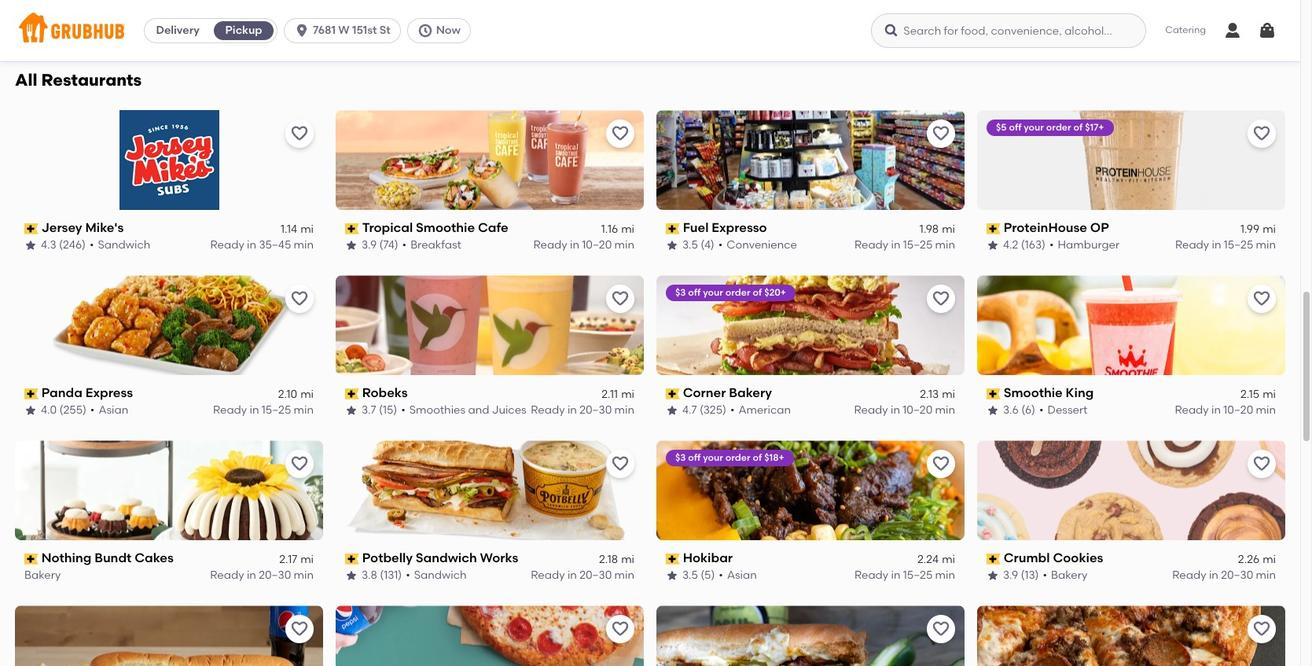 Task type: describe. For each thing, give the bounding box(es) containing it.
now button
[[407, 18, 477, 43]]

1 vertical spatial corner bakery
[[683, 386, 772, 401]]

save this restaurant image for jersey mike's
[[290, 125, 309, 143]]

in for tropical smoothie cafe logo
[[570, 238, 580, 252]]

2.17
[[279, 553, 297, 566]]

expresso
[[712, 221, 767, 235]]

robeks logo image
[[336, 276, 644, 375]]

juices
[[492, 403, 527, 417]]

save this restaurant button for the jersey mike's logo
[[286, 120, 314, 148]]

• for crumbl cookies logo
[[1043, 568, 1048, 582]]

$3 off your order of $18+
[[676, 452, 785, 463]]

bundt
[[94, 551, 132, 566]]

save this restaurant button for sarpino's (south leawood) logo
[[1248, 615, 1276, 643]]

15–25 for fuel expresso
[[904, 238, 933, 252]]

4.3
[[41, 238, 56, 252]]

star icon image for the jersey mike's logo
[[24, 239, 37, 252]]

20–30 for nothing bundt cakes
[[259, 568, 291, 582]]

jersey mike's
[[41, 221, 124, 235]]

pickup
[[225, 24, 262, 37]]

nothing
[[41, 551, 91, 566]]

mi for proteinhouse op logo
[[1263, 222, 1276, 236]]

• american up '$18+'
[[731, 403, 791, 417]]

panda
[[41, 386, 82, 401]]

(246)
[[59, 238, 86, 252]]

subscription pass image for proteinhouse op
[[987, 223, 1001, 234]]

ready for crumbl cookies logo
[[1173, 568, 1207, 582]]

in for crumbl cookies logo
[[1210, 568, 1219, 582]]

save this restaurant button for robeks logo
[[606, 285, 635, 313]]

min for proteinhouse op logo
[[1257, 238, 1276, 252]]

1.99
[[1241, 222, 1260, 236]]

svg image inside now button
[[417, 23, 433, 39]]

breakfast
[[411, 238, 461, 252]]

1 horizontal spatial 4.7
[[362, 20, 376, 33]]

2.11 mi
[[602, 387, 635, 401]]

• american down schlotzsky's - cinnabon
[[407, 20, 468, 33]]

• for robeks logo
[[401, 403, 406, 417]]

st
[[380, 24, 391, 37]]

4.5 (155)
[[1004, 20, 1047, 33]]

$5
[[997, 122, 1007, 133]]

subscription pass image for crumbl cookies
[[987, 553, 1001, 564]]

2 vertical spatial your
[[703, 452, 724, 463]]

pickup button
[[211, 18, 277, 43]]

star icon image for panda express logo
[[24, 404, 37, 417]]

• for corner bakery logo
[[731, 403, 735, 417]]

w
[[338, 24, 350, 37]]

mi for corner bakery logo
[[942, 387, 956, 401]]

7681
[[313, 24, 336, 37]]

star icon image left 4.5
[[987, 21, 1000, 33]]

sandwich for sandwich
[[414, 568, 467, 582]]

3.5 for hokibar
[[683, 568, 698, 582]]

mi inside 3.26 mi ready in 15–25 min
[[942, 4, 956, 17]]

your for corner
[[703, 287, 724, 298]]

$17+
[[1086, 122, 1105, 133]]

save this restaurant button for crumbl cookies logo
[[1248, 450, 1276, 478]]

schlotzsky's
[[362, 2, 437, 17]]

panera
[[1004, 2, 1049, 17]]

proteinhouse op logo image
[[978, 110, 1286, 210]]

3.9 (13)
[[1004, 568, 1039, 582]]

main navigation navigation
[[0, 0, 1301, 61]]

4.5
[[1004, 20, 1019, 33]]

bakery up "restaurants" in the top left of the page
[[88, 2, 131, 17]]

american down bread
[[1059, 20, 1111, 33]]

• for the jersey mike's logo
[[90, 238, 94, 252]]

american left delivery
[[97, 20, 149, 33]]

ready for panda express logo
[[213, 403, 247, 417]]

2.13 mi for subscription pass image related to corner bakery
[[920, 387, 956, 401]]

panda express logo image
[[15, 276, 323, 375]]

save this restaurant button for 7-eleven logo
[[606, 615, 635, 643]]

subscription pass image for fuel expresso
[[666, 223, 680, 234]]

bakery down cookies
[[1052, 568, 1088, 582]]

subscription pass image for schlotzsky's - cinnabon
[[345, 5, 359, 16]]

$20+
[[765, 287, 787, 298]]

king
[[1066, 386, 1094, 401]]

subscription pass image for jersey mike's
[[24, 223, 38, 234]]

min for corner bakery logo
[[936, 403, 956, 417]]

(131)
[[380, 568, 402, 582]]

subscription pass image for panda express
[[24, 388, 38, 399]]

2.18 mi
[[599, 553, 635, 566]]

• sandwich for mike's
[[90, 238, 150, 252]]

fuel expresso logo image
[[657, 110, 965, 210]]

2 vertical spatial off
[[688, 452, 701, 463]]

mi for tropical smoothie cafe logo
[[621, 222, 635, 236]]

all
[[15, 70, 37, 90]]

• breakfast
[[402, 238, 461, 252]]

4.7 (325) for star icon related to corner bakery logo
[[683, 403, 727, 417]]

1.14
[[281, 222, 297, 236]]

2 vertical spatial of
[[753, 452, 762, 463]]

save this restaurant button for the nothing bundt cakes logo
[[286, 450, 314, 478]]

in for proteinhouse op logo
[[1212, 238, 1222, 252]]

• asian for hokibar
[[719, 568, 757, 582]]

7681 w 151st st button
[[284, 18, 407, 43]]

• up "restaurants" in the top left of the page
[[89, 20, 93, 33]]

mi for potbelly sandwich works logo
[[621, 553, 635, 566]]

schlotzsky's - cinnabon link
[[345, 1, 635, 19]]

asian for hokibar
[[727, 568, 757, 582]]

2.13 for corner bakery subscription pass icon
[[279, 4, 297, 17]]

$5 off your order of $17+
[[997, 122, 1105, 133]]

save this restaurant image for potbelly sandwich works
[[611, 455, 630, 474]]

• bakery
[[1043, 568, 1088, 582]]

1 horizontal spatial corner
[[683, 386, 726, 401]]

3.9 (74)
[[362, 238, 398, 252]]

star icon image for fuel expresso logo
[[666, 239, 679, 252]]

$18+
[[765, 452, 785, 463]]

corner bakery logo image
[[657, 276, 965, 375]]

• american left delivery
[[89, 20, 149, 33]]

mi for the nothing bundt cakes logo
[[301, 553, 314, 566]]

in for the jersey mike's logo
[[247, 238, 256, 252]]

ready in 10–20 min for tropical smoothie cafe logo
[[534, 238, 635, 252]]

3.6
[[1004, 403, 1019, 417]]

ready for the jersey mike's logo
[[210, 238, 244, 252]]

min for the 'hokibar logo'
[[936, 568, 956, 582]]

off for corner
[[688, 287, 701, 298]]

1 horizontal spatial svg image
[[1258, 21, 1277, 40]]

ready inside 3.26 mi ready in 15–25 min
[[855, 20, 889, 33]]

• for fuel expresso logo
[[719, 238, 723, 252]]

subscription pass image for hokibar
[[666, 553, 680, 564]]

star icon image for crumbl cookies logo
[[987, 569, 1000, 582]]

(481)
[[379, 20, 403, 33]]

star icon image for smoothie king logo
[[987, 404, 1000, 417]]

convenience
[[727, 238, 797, 252]]

mi for crumbl cookies logo
[[1263, 553, 1276, 566]]

(163)
[[1021, 238, 1046, 252]]

mi for fuel expresso logo
[[942, 222, 956, 236]]

1.99 mi
[[1241, 222, 1276, 236]]

hamburger
[[1058, 238, 1120, 252]]

$3 off your order of $20+
[[676, 287, 787, 298]]

in inside 3.26 mi ready in 15–25 min
[[892, 20, 901, 33]]

10–20 for smoothie king logo
[[1224, 403, 1254, 417]]

op
[[1091, 221, 1110, 235]]

4.2 (163)
[[1004, 238, 1046, 252]]

1.16
[[602, 222, 618, 236]]

• down panera bread
[[1051, 20, 1055, 33]]

7681 w 151st st
[[313, 24, 391, 37]]

save this restaurant button for smoothie king logo
[[1248, 285, 1276, 313]]

cinnabon
[[449, 2, 510, 17]]

delivery button
[[145, 18, 211, 43]]

in for robeks logo
[[568, 403, 577, 417]]

2 horizontal spatial svg image
[[1224, 21, 1243, 40]]

min for potbelly sandwich works logo
[[615, 568, 635, 582]]

min for crumbl cookies logo
[[1257, 568, 1276, 582]]

panera bread link
[[987, 1, 1276, 19]]

bakery down nothing
[[24, 568, 61, 582]]

ready in 35–45 min
[[210, 238, 314, 252]]

1.16 mi
[[602, 222, 635, 236]]

save this restaurant button for goodcents logo
[[286, 615, 314, 643]]

4.2
[[1004, 238, 1019, 252]]

2.15 mi
[[1241, 387, 1276, 401]]

15–25 for hokibar
[[904, 568, 933, 582]]

2.15
[[1241, 387, 1260, 401]]

min for fuel expresso logo
[[936, 238, 956, 252]]

(5)
[[701, 568, 715, 582]]

jersey
[[41, 221, 82, 235]]

2.17 mi
[[279, 553, 314, 566]]

1.98
[[920, 222, 939, 236]]

save this restaurant button for potbelly sandwich works logo
[[606, 450, 635, 478]]

2.10 mi
[[278, 387, 314, 401]]

save this restaurant image for fuel expresso
[[932, 125, 951, 143]]

sandwich for mike's
[[98, 238, 150, 252]]



Task type: vqa. For each thing, say whether or not it's contained in the screenshot.


Task type: locate. For each thing, give the bounding box(es) containing it.
1 horizontal spatial smoothie
[[1004, 386, 1063, 401]]

0 horizontal spatial corner
[[41, 2, 85, 17]]

0 horizontal spatial • asian
[[90, 403, 128, 417]]

cafe
[[478, 221, 509, 235]]

of
[[1074, 122, 1083, 133], [753, 287, 762, 298], [753, 452, 762, 463]]

0 vertical spatial asian
[[99, 403, 128, 417]]

your down (4)
[[703, 287, 724, 298]]

0 vertical spatial 2.13
[[279, 4, 297, 17]]

15–25 down 1.98
[[904, 238, 933, 252]]

subscription pass image left smoothie king
[[987, 388, 1001, 399]]

subscription pass image
[[24, 5, 38, 16], [987, 5, 1001, 16], [345, 223, 359, 234], [666, 223, 680, 234], [987, 388, 1001, 399], [666, 553, 680, 564], [987, 553, 1001, 564]]

1 vertical spatial 3.5
[[683, 568, 698, 582]]

star icon image left 3.5 (5) on the bottom of page
[[666, 569, 679, 582]]

subscription pass image for panera bread
[[987, 5, 1001, 16]]

tropical smoothie cafe logo image
[[336, 110, 644, 210]]

20–30 down 2.18
[[580, 568, 612, 582]]

american up '$18+'
[[739, 403, 791, 417]]

4.7 (325) up all restaurants
[[41, 20, 85, 33]]

• american down bread
[[1051, 20, 1111, 33]]

ready in 15–25 min for op
[[1176, 238, 1276, 252]]

4.7 (481)
[[362, 20, 403, 33]]

save this restaurant button for panda express logo
[[286, 285, 314, 313]]

• for proteinhouse op logo
[[1050, 238, 1054, 252]]

-
[[440, 2, 446, 17]]

20–30 for potbelly sandwich works
[[580, 568, 612, 582]]

subscription pass image up the all
[[24, 5, 38, 16]]

3.9
[[362, 238, 377, 252], [1004, 568, 1019, 582]]

american
[[97, 20, 149, 33], [415, 20, 468, 33], [1059, 20, 1111, 33], [739, 403, 791, 417]]

corner bakery up "restaurants" in the top left of the page
[[41, 2, 131, 17]]

your right $5
[[1024, 122, 1044, 133]]

sandwich
[[98, 238, 150, 252], [416, 551, 477, 566], [414, 568, 467, 582]]

your left '$18+'
[[703, 452, 724, 463]]

bakery up $3 off your order of $18+
[[729, 386, 772, 401]]

$3 for corner bakery
[[676, 287, 686, 298]]

15–25 right 'catering'
[[1224, 20, 1254, 33]]

1 vertical spatial your
[[703, 287, 724, 298]]

asian down express
[[99, 403, 128, 417]]

0 horizontal spatial 4.7
[[41, 20, 55, 33]]

star icon image left 3.8
[[345, 569, 358, 582]]

3.5 (4)
[[683, 238, 715, 252]]

1 vertical spatial $3
[[676, 452, 686, 463]]

3.5 left (5)
[[683, 568, 698, 582]]

0 vertical spatial (325)
[[58, 20, 85, 33]]

• asian down express
[[90, 403, 128, 417]]

svg image
[[1258, 21, 1277, 40], [294, 23, 310, 39]]

•
[[89, 20, 93, 33], [407, 20, 412, 33], [1051, 20, 1055, 33], [90, 238, 94, 252], [402, 238, 407, 252], [719, 238, 723, 252], [1050, 238, 1054, 252], [90, 403, 95, 417], [401, 403, 406, 417], [731, 403, 735, 417], [1040, 403, 1044, 417], [406, 568, 410, 582], [719, 568, 723, 582], [1043, 568, 1048, 582]]

crumbl cookies logo image
[[978, 441, 1286, 540]]

min for tropical smoothie cafe logo
[[615, 238, 635, 252]]

3.8
[[362, 568, 377, 582]]

$3 for hokibar
[[676, 452, 686, 463]]

corner bakery
[[41, 2, 131, 17], [683, 386, 772, 401]]

corner up all restaurants
[[41, 2, 85, 17]]

cakes
[[135, 551, 174, 566]]

3.7 (15)
[[362, 403, 397, 417]]

fuel expresso
[[683, 221, 767, 235]]

3.5
[[683, 238, 698, 252], [683, 568, 698, 582]]

potbelly sandwich works logo image
[[336, 441, 644, 540]]

save this restaurant image
[[1253, 125, 1272, 143], [611, 290, 630, 309], [932, 290, 951, 309], [932, 455, 951, 474], [1253, 455, 1272, 474], [290, 620, 309, 639]]

(6)
[[1022, 403, 1036, 417]]

20–30 down 2.11
[[580, 403, 612, 417]]

in for the nothing bundt cakes logo
[[247, 568, 256, 582]]

3.5 for fuel expresso
[[683, 238, 698, 252]]

sandwich down mike's
[[98, 238, 150, 252]]

2.24
[[918, 553, 939, 566]]

1 horizontal spatial 4.7 (325)
[[683, 403, 727, 417]]

svg image inside 7681 w 151st st button
[[294, 23, 310, 39]]

ready in 10–20 min for smoothie king logo
[[1175, 403, 1276, 417]]

1 vertical spatial 3.9
[[1004, 568, 1019, 582]]

• for panda express logo
[[90, 403, 95, 417]]

4.0
[[41, 403, 57, 417]]

4.7 left st at the top left of the page
[[362, 20, 376, 33]]

save this restaurant button for tropical smoothie cafe logo
[[606, 120, 635, 148]]

american down '-'
[[415, 20, 468, 33]]

4.7 up $3 off your order of $18+
[[683, 403, 697, 417]]

20–30 down the '2.26'
[[1222, 568, 1254, 582]]

of left $20+
[[753, 287, 762, 298]]

mike's
[[85, 221, 124, 235]]

save this restaurant image for tropical smoothie cafe
[[611, 125, 630, 143]]

0 horizontal spatial 3.9
[[362, 238, 377, 252]]

ready in 15–25 min for expresso
[[855, 238, 956, 252]]

$3
[[676, 287, 686, 298], [676, 452, 686, 463]]

subscription pass image left the proteinhouse
[[987, 223, 1001, 234]]

ready in 20–30 min
[[531, 403, 635, 417], [210, 568, 314, 582], [531, 568, 635, 582], [1173, 568, 1276, 582]]

subscription pass image left panera
[[987, 5, 1001, 16]]

subscription pass image left fuel
[[666, 223, 680, 234]]

3.5 left (4)
[[683, 238, 698, 252]]

0 vertical spatial 2.13 mi
[[279, 4, 314, 17]]

of for op
[[1074, 122, 1083, 133]]

1 vertical spatial of
[[753, 287, 762, 298]]

crumbl
[[1004, 551, 1050, 566]]

1 vertical spatial 2.13 mi
[[920, 387, 956, 401]]

of for bakery
[[753, 287, 762, 298]]

0 horizontal spatial svg image
[[417, 23, 433, 39]]

star icon image left 4.2
[[987, 239, 1000, 252]]

• american
[[89, 20, 149, 33], [407, 20, 468, 33], [1051, 20, 1111, 33], [731, 403, 791, 417]]

restaurants
[[41, 70, 142, 90]]

subscription pass image up 7681 w 151st st
[[345, 5, 359, 16]]

cookies
[[1053, 551, 1104, 566]]

corner up $3 off your order of $18+
[[683, 386, 726, 401]]

ready in 20–30 min down the '2.26'
[[1173, 568, 1276, 582]]

10–20
[[261, 20, 291, 33], [582, 238, 612, 252], [903, 403, 933, 417], [1224, 403, 1254, 417]]

0 horizontal spatial 4.7 (325)
[[41, 20, 85, 33]]

10–20 for tropical smoothie cafe logo
[[582, 238, 612, 252]]

(4)
[[701, 238, 715, 252]]

min for panda express logo
[[294, 403, 314, 417]]

ready in 20–30 min down 2.11
[[531, 403, 635, 417]]

star icon image up the all
[[24, 21, 37, 33]]

2.11
[[602, 387, 618, 401]]

0 vertical spatial smoothie
[[416, 221, 475, 235]]

nothing bundt cakes logo image
[[15, 441, 323, 540]]

order left $17+
[[1047, 122, 1072, 133]]

0 horizontal spatial asian
[[99, 403, 128, 417]]

1 horizontal spatial • asian
[[719, 568, 757, 582]]

mi for smoothie king logo
[[1263, 387, 1276, 401]]

asian right (5)
[[727, 568, 757, 582]]

0 vertical spatial your
[[1024, 122, 1044, 133]]

smoothie up (6)
[[1004, 386, 1063, 401]]

20–30 down 2.17
[[259, 568, 291, 582]]

2.26 mi
[[1239, 553, 1276, 566]]

(325)
[[58, 20, 85, 33], [700, 403, 727, 417]]

2.24 mi
[[918, 553, 956, 566]]

• right "(74)"
[[402, 238, 407, 252]]

ready in 15–25 min
[[1176, 20, 1276, 33], [855, 238, 956, 252], [1176, 238, 1276, 252], [213, 403, 314, 417], [855, 568, 956, 582]]

1 vertical spatial (325)
[[700, 403, 727, 417]]

in for panda express logo
[[250, 403, 259, 417]]

in for potbelly sandwich works logo
[[568, 568, 577, 582]]

ready for smoothie king logo
[[1175, 403, 1209, 417]]

ready for proteinhouse op logo
[[1176, 238, 1210, 252]]

1 vertical spatial order
[[726, 287, 751, 298]]

star icon image for the 'hokibar logo'
[[666, 569, 679, 582]]

2 3.5 from the top
[[683, 568, 698, 582]]

0 horizontal spatial 2.13 mi
[[279, 4, 314, 17]]

20–30 for robeks
[[580, 403, 612, 417]]

20–30 for crumbl cookies
[[1222, 568, 1254, 582]]

sarpino's (south leawood) logo image
[[978, 606, 1286, 666]]

sandwich left works at left bottom
[[416, 551, 477, 566]]

• down "panda express"
[[90, 403, 95, 417]]

order left '$18+'
[[726, 452, 751, 463]]

in for the 'hokibar logo'
[[892, 568, 901, 582]]

0 vertical spatial 3.5
[[683, 238, 698, 252]]

0 vertical spatial 3.9
[[362, 238, 377, 252]]

15–25 down the 3.26
[[904, 20, 933, 33]]

15–25 down 1.99
[[1224, 238, 1254, 252]]

1 vertical spatial sandwich
[[416, 551, 477, 566]]

2.10
[[278, 387, 297, 401]]

ready for potbelly sandwich works logo
[[531, 568, 565, 582]]

all restaurants
[[15, 70, 142, 90]]

• right (4)
[[719, 238, 723, 252]]

star icon image right '7681' on the left top
[[345, 21, 358, 33]]

ready in 20–30 min down 2.17
[[210, 568, 314, 582]]

subscription pass image inside "schlotzsky's - cinnabon" link
[[345, 5, 359, 16]]

subscription pass image for robeks
[[345, 388, 359, 399]]

star icon image left 3.5 (4) on the right top
[[666, 239, 679, 252]]

smoothie up the breakfast
[[416, 221, 475, 235]]

sandwich down potbelly sandwich works
[[414, 568, 467, 582]]

bread
[[1052, 2, 1090, 17]]

(255)
[[59, 403, 86, 417]]

star icon image left 3.6
[[987, 404, 1000, 417]]

ready for fuel expresso logo
[[855, 238, 889, 252]]

subscription pass image right 2.11 mi on the left of page
[[666, 388, 680, 399]]

1 vertical spatial • asian
[[719, 568, 757, 582]]

• right the (15)
[[401, 403, 406, 417]]

3.9 left "(74)"
[[362, 238, 377, 252]]

1 horizontal spatial 2.13
[[920, 387, 939, 401]]

1 horizontal spatial • sandwich
[[406, 568, 467, 582]]

3.9 for crumbl cookies
[[1004, 568, 1019, 582]]

subscription pass image left crumbl
[[987, 553, 1001, 564]]

0 horizontal spatial svg image
[[294, 23, 310, 39]]

• sandwich
[[90, 238, 150, 252], [406, 568, 467, 582]]

panda express
[[41, 386, 133, 401]]

1 horizontal spatial (325)
[[700, 403, 727, 417]]

• for smoothie king logo
[[1040, 403, 1044, 417]]

• sandwich down potbelly sandwich works
[[406, 568, 467, 582]]

subscription pass image for corner bakery
[[24, 5, 38, 16]]

star icon image left 3.9 (13)
[[987, 569, 1000, 582]]

1 vertical spatial smoothie
[[1004, 386, 1063, 401]]

3.9 for tropical smoothie cafe
[[362, 238, 377, 252]]

subscription pass image for smoothie king
[[987, 388, 1001, 399]]

0 vertical spatial sandwich
[[98, 238, 150, 252]]

mi for panda express logo
[[301, 387, 314, 401]]

tropical smoothie cafe
[[362, 221, 509, 235]]

• asian
[[90, 403, 128, 417], [719, 568, 757, 582]]

subscription pass image left tropical
[[345, 223, 359, 234]]

1 horizontal spatial 3.9
[[1004, 568, 1019, 582]]

1 $3 from the top
[[676, 287, 686, 298]]

• right (6)
[[1040, 403, 1044, 417]]

mi for robeks logo
[[621, 387, 635, 401]]

ready in 10–20 min for corner bakery logo
[[855, 403, 956, 417]]

0 vertical spatial $3
[[676, 287, 686, 298]]

smoothie king
[[1004, 386, 1094, 401]]

in for corner bakery logo
[[891, 403, 901, 417]]

now
[[436, 24, 461, 37]]

0 vertical spatial • sandwich
[[90, 238, 150, 252]]

subscription pass image for tropical smoothie cafe
[[345, 223, 359, 234]]

1 horizontal spatial 2.13 mi
[[920, 387, 956, 401]]

mi for the 'hokibar logo'
[[942, 553, 956, 566]]

hokibar logo image
[[657, 441, 965, 540]]

• asian right (5)
[[719, 568, 757, 582]]

in for smoothie king logo
[[1212, 403, 1221, 417]]

4.7
[[41, 20, 55, 33], [362, 20, 376, 33], [683, 403, 697, 417]]

subscription pass image inside panera bread link
[[987, 5, 1001, 16]]

svg image
[[1224, 21, 1243, 40], [417, 23, 433, 39], [884, 23, 900, 39]]

3.8 (131)
[[362, 568, 402, 582]]

mi for the jersey mike's logo
[[301, 222, 314, 236]]

star icon image left 4.0
[[24, 404, 37, 417]]

1 horizontal spatial svg image
[[884, 23, 900, 39]]

order left $20+
[[726, 287, 751, 298]]

min
[[294, 20, 314, 33], [936, 20, 956, 33], [1257, 20, 1276, 33], [294, 238, 314, 252], [615, 238, 635, 252], [936, 238, 956, 252], [1257, 238, 1276, 252], [294, 403, 314, 417], [615, 403, 635, 417], [936, 403, 956, 417], [1257, 403, 1276, 417], [294, 568, 314, 582], [615, 568, 635, 582], [936, 568, 956, 582], [1257, 568, 1276, 582]]

• right '(13)'
[[1043, 568, 1048, 582]]

robeks
[[362, 386, 408, 401]]

2 $3 from the top
[[676, 452, 686, 463]]

• right (5)
[[719, 568, 723, 582]]

min for smoothie king logo
[[1257, 403, 1276, 417]]

1 vertical spatial asian
[[727, 568, 757, 582]]

1 3.5 from the top
[[683, 238, 698, 252]]

subscription pass image left robeks
[[345, 388, 359, 399]]

star icon image for proteinhouse op logo
[[987, 239, 1000, 252]]

ready in 20–30 min for nothing bundt cakes
[[210, 568, 314, 582]]

ready in 10–20 min
[[213, 20, 314, 33], [534, 238, 635, 252], [855, 403, 956, 417], [1175, 403, 1276, 417]]

• asian for panda express
[[90, 403, 128, 417]]

planet sub logo image
[[657, 606, 965, 666]]

15–25 for panda express
[[262, 403, 291, 417]]

• right (481)
[[407, 20, 412, 33]]

min inside 3.26 mi ready in 15–25 min
[[936, 20, 956, 33]]

• down proteinhouse op
[[1050, 238, 1054, 252]]

(74)
[[379, 238, 398, 252]]

ready in 15–25 min for express
[[213, 403, 314, 417]]

1 vertical spatial 4.7 (325)
[[683, 403, 727, 417]]

jersey mike's logo image
[[119, 110, 219, 210]]

(155)
[[1022, 20, 1047, 33]]

Search for food, convenience, alcohol... search field
[[872, 13, 1147, 48]]

goodcents logo image
[[15, 606, 323, 666]]

order for corner
[[726, 287, 751, 298]]

subscription pass image for corner bakery
[[666, 388, 680, 399]]

1.98 mi
[[920, 222, 956, 236]]

subscription pass image
[[345, 5, 359, 16], [24, 223, 38, 234], [987, 223, 1001, 234], [24, 388, 38, 399], [345, 388, 359, 399], [666, 388, 680, 399], [24, 553, 38, 564], [345, 553, 359, 564]]

4.0 (255)
[[41, 403, 86, 417]]

corner bakery up $3 off your order of $18+
[[683, 386, 772, 401]]

4.3 (246)
[[41, 238, 86, 252]]

15–25 down 2.24
[[904, 568, 933, 582]]

1 horizontal spatial corner bakery
[[683, 386, 772, 401]]

save this restaurant image for nothing bundt cakes
[[290, 455, 309, 474]]

ready for the 'hokibar logo'
[[855, 568, 889, 582]]

save this restaurant button for planet sub logo
[[927, 615, 956, 643]]

of left $17+
[[1074, 122, 1083, 133]]

4.7 (325) for star icon over the all
[[41, 20, 85, 33]]

(325) up all restaurants
[[58, 20, 85, 33]]

asian
[[99, 403, 128, 417], [727, 568, 757, 582]]

star icon image for corner bakery logo
[[666, 404, 679, 417]]

0 vertical spatial corner bakery
[[41, 2, 131, 17]]

15–25 inside 3.26 mi ready in 15–25 min
[[904, 20, 933, 33]]

4.7 (325)
[[41, 20, 85, 33], [683, 403, 727, 417]]

subscription pass image left nothing
[[24, 553, 38, 564]]

0 vertical spatial • asian
[[90, 403, 128, 417]]

of left '$18+'
[[753, 452, 762, 463]]

0 vertical spatial corner
[[41, 2, 85, 17]]

3.9 left '(13)'
[[1004, 568, 1019, 582]]

star icon image up $3 off your order of $18+
[[666, 404, 679, 417]]

save this restaurant image
[[290, 125, 309, 143], [611, 125, 630, 143], [932, 125, 951, 143], [290, 290, 309, 309], [1253, 290, 1272, 309], [290, 455, 309, 474], [611, 455, 630, 474], [611, 620, 630, 639], [932, 620, 951, 639], [1253, 620, 1272, 639]]

subscription pass image left panda
[[24, 388, 38, 399]]

save this restaurant image for panda express
[[290, 290, 309, 309]]

1 horizontal spatial asian
[[727, 568, 757, 582]]

(15)
[[379, 403, 397, 417]]

2.26
[[1239, 553, 1260, 566]]

1 vertical spatial • sandwich
[[406, 568, 467, 582]]

works
[[480, 551, 519, 566]]

smoothie king logo image
[[978, 276, 1286, 375]]

• sandwich for sandwich
[[406, 568, 467, 582]]

• dessert
[[1040, 403, 1088, 417]]

0 horizontal spatial (325)
[[58, 20, 85, 33]]

(13)
[[1021, 568, 1039, 582]]

(325) up $3 off your order of $18+
[[700, 403, 727, 417]]

express
[[86, 386, 133, 401]]

off
[[1009, 122, 1022, 133], [688, 287, 701, 298], [688, 452, 701, 463]]

star icon image
[[24, 21, 37, 33], [345, 21, 358, 33], [987, 21, 1000, 33], [24, 239, 37, 252], [345, 239, 358, 252], [666, 239, 679, 252], [987, 239, 1000, 252], [24, 404, 37, 417], [345, 404, 358, 417], [666, 404, 679, 417], [987, 404, 1000, 417], [345, 569, 358, 582], [666, 569, 679, 582], [987, 569, 1000, 582]]

proteinhouse
[[1004, 221, 1088, 235]]

• convenience
[[719, 238, 797, 252]]

smoothies
[[410, 403, 466, 417]]

subscription pass image for potbelly sandwich works
[[345, 553, 359, 564]]

star icon image left 4.3 on the left top of the page
[[24, 239, 37, 252]]

3.7
[[362, 403, 376, 417]]

• right (131) on the left of page
[[406, 568, 410, 582]]

1 vertical spatial 2.13
[[920, 387, 939, 401]]

save this restaurant button for fuel expresso logo
[[927, 120, 956, 148]]

ready
[[213, 20, 247, 33], [855, 20, 889, 33], [1176, 20, 1210, 33], [210, 238, 244, 252], [534, 238, 568, 252], [855, 238, 889, 252], [1176, 238, 1210, 252], [213, 403, 247, 417], [531, 403, 565, 417], [855, 403, 888, 417], [1175, 403, 1209, 417], [210, 568, 244, 582], [531, 568, 565, 582], [855, 568, 889, 582], [1173, 568, 1207, 582]]

subscription pass image left jersey
[[24, 223, 38, 234]]

your for proteinhouse
[[1024, 122, 1044, 133]]

asian for panda express
[[99, 403, 128, 417]]

0 vertical spatial off
[[1009, 122, 1022, 133]]

delivery
[[156, 24, 200, 37]]

panera bread
[[1004, 2, 1090, 17]]

ready for tropical smoothie cafe logo
[[534, 238, 568, 252]]

0 horizontal spatial corner bakery
[[41, 2, 131, 17]]

off for proteinhouse
[[1009, 122, 1022, 133]]

ready in 20–30 min for potbelly sandwich works
[[531, 568, 635, 582]]

0 vertical spatial 4.7 (325)
[[41, 20, 85, 33]]

subscription pass image for nothing bundt cakes
[[24, 553, 38, 564]]

star icon image left 3.7
[[345, 404, 358, 417]]

0 horizontal spatial • sandwich
[[90, 238, 150, 252]]

min for the nothing bundt cakes logo
[[294, 568, 314, 582]]

0 horizontal spatial 2.13
[[279, 4, 297, 17]]

subscription pass image left "potbelly"
[[345, 553, 359, 564]]

and
[[468, 403, 490, 417]]

15–25 for proteinhouse op
[[1224, 238, 1254, 252]]

3.26
[[917, 4, 939, 17]]

ready in 20–30 min down 2.18
[[531, 568, 635, 582]]

2 horizontal spatial 4.7
[[683, 403, 697, 417]]

3.26 mi ready in 15–25 min
[[855, 4, 956, 33]]

• down the jersey mike's
[[90, 238, 94, 252]]

0 horizontal spatial smoothie
[[416, 221, 475, 235]]

crumbl cookies
[[1004, 551, 1104, 566]]

10–20 for corner bakery logo
[[903, 403, 933, 417]]

2 vertical spatial sandwich
[[414, 568, 467, 582]]

1 vertical spatial corner
[[683, 386, 726, 401]]

0 vertical spatial order
[[1047, 122, 1072, 133]]

7-eleven logo image
[[336, 606, 644, 666]]

1 vertical spatial off
[[688, 287, 701, 298]]

0 vertical spatial of
[[1074, 122, 1083, 133]]

• up $3 off your order of $18+
[[731, 403, 735, 417]]

• sandwich down mike's
[[90, 238, 150, 252]]

potbelly
[[362, 551, 413, 566]]

order for proteinhouse
[[1047, 122, 1072, 133]]

20–30
[[580, 403, 612, 417], [259, 568, 291, 582], [580, 568, 612, 582], [1222, 568, 1254, 582]]

ready in 20–30 min for robeks
[[531, 403, 635, 417]]

star icon image left 3.9 (74)
[[345, 239, 358, 252]]

2 vertical spatial order
[[726, 452, 751, 463]]

3.6 (6)
[[1004, 403, 1036, 417]]

151st
[[352, 24, 377, 37]]

3.5 (5)
[[683, 568, 715, 582]]

15–25 down the 2.10
[[262, 403, 291, 417]]

catering
[[1166, 25, 1206, 36]]



